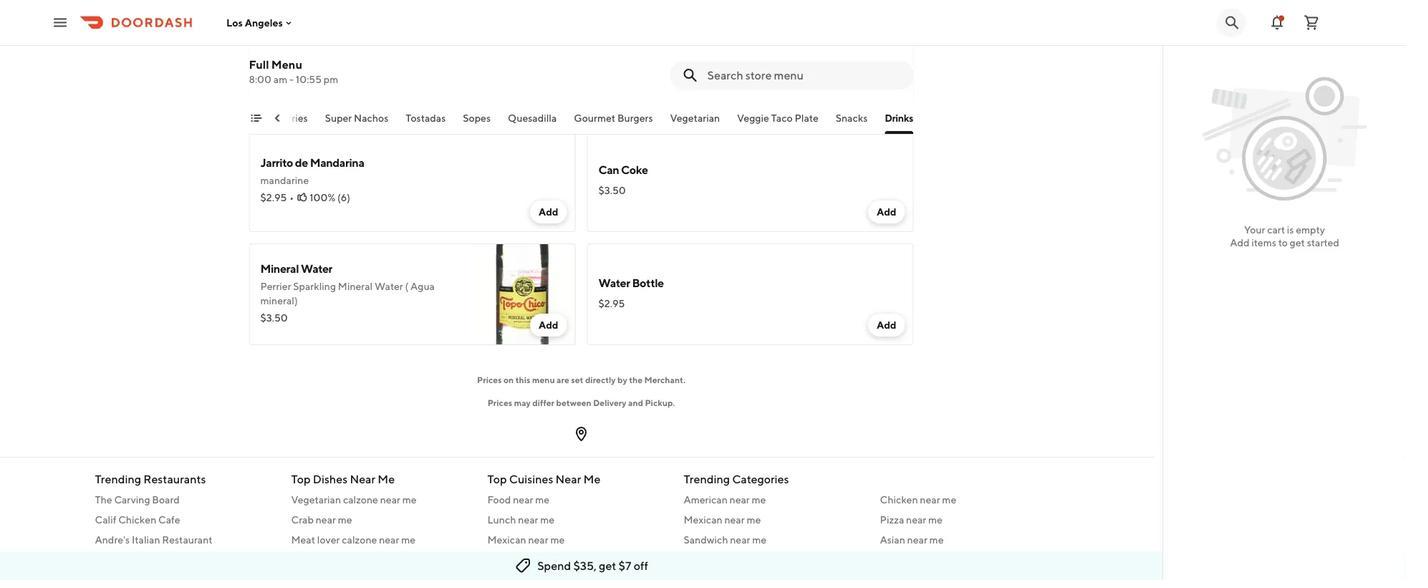 Task type: vqa. For each thing, say whether or not it's contained in the screenshot.
Salad
no



Task type: describe. For each thing, give the bounding box(es) containing it.
sandwich near me link
[[684, 533, 863, 547]]

trending for trending restaurants
[[95, 472, 141, 486]]

mandarine
[[260, 174, 309, 186]]

our
[[465, 54, 480, 66]]

near for sandwich near me link
[[730, 534, 750, 546]]

me for the food near me link
[[535, 494, 550, 505]]

carving
[[114, 494, 150, 505]]

(
[[405, 280, 409, 292]]

8:00
[[249, 73, 272, 85]]

differ
[[533, 398, 555, 408]]

on
[[504, 375, 514, 385]]

add inside your cart is empty add items to get started
[[1230, 237, 1250, 249]]

(51)
[[671, 86, 688, 97]]

prices for prices on this menu are set directly by the merchant .
[[477, 375, 502, 385]]

prices on this menu are set directly by the merchant .
[[477, 375, 686, 385]]

mexican coke image
[[812, 17, 914, 119]]

andre's
[[95, 534, 130, 546]]

restaurants
[[143, 472, 206, 486]]

• for aguas frescas
[[290, 71, 294, 83]]

me for top cuisines near me
[[584, 472, 601, 486]]

add for water bottle
[[877, 319, 897, 331]]

are
[[557, 375, 569, 385]]

mexico,
[[704, 54, 740, 66]]

original
[[191, 554, 227, 566]]

other
[[880, 554, 908, 566]]

1 vertical spatial mexican near me link
[[488, 533, 667, 547]]

me for korean near me link
[[545, 554, 559, 566]]

merchant
[[644, 375, 683, 385]]

10:55
[[296, 73, 322, 85]]

fries
[[286, 112, 308, 124]]

me for top dishes near me
[[378, 472, 395, 486]]

items
[[1252, 237, 1277, 249]]

made
[[742, 54, 768, 66]]

breakfast
[[684, 554, 727, 566]]

-
[[289, 73, 294, 85]]

meat
[[291, 534, 315, 546]]

pm
[[324, 73, 338, 85]]

korean near me link
[[488, 553, 667, 567]]

near for "pizza near me" link
[[906, 514, 927, 526]]

(103)
[[333, 71, 357, 83]]

near for other near me link
[[910, 554, 930, 566]]

flavors.
[[516, 54, 548, 66]]

1 horizontal spatial water
[[375, 280, 403, 292]]

Item Search search field
[[707, 67, 902, 83]]

near for tuna near me link
[[315, 554, 336, 566]]

and
[[628, 398, 643, 408]]

$3.50 inside mineral water perrier  sparkling mineral water ( agua mineral) $3.50
[[260, 312, 288, 324]]

food near me link
[[488, 493, 667, 507]]

delivery
[[593, 398, 627, 408]]

1 vertical spatial mexican near me
[[488, 534, 565, 546]]

natural
[[359, 54, 391, 66]]

snacks button
[[836, 111, 868, 134]]

me for american near me link
[[752, 494, 766, 505]]

may
[[514, 398, 531, 408]]

90% (103)
[[310, 71, 357, 83]]

burgers
[[618, 112, 653, 124]]

daily
[[289, 54, 310, 66]]

jarrito de mandarina mandarine
[[260, 156, 364, 186]]

$7
[[619, 559, 632, 573]]

show menu categories image
[[250, 112, 262, 124]]

italian
[[132, 534, 160, 546]]

0 vertical spatial $3.50
[[599, 184, 626, 196]]

me down american near me link
[[747, 514, 761, 526]]

real
[[599, 68, 616, 80]]

pizza near me link
[[880, 513, 1059, 527]]

los
[[226, 17, 243, 28]]

notification bell image
[[1269, 14, 1286, 31]]

vegetarian button
[[671, 111, 720, 134]]

bottle
[[632, 276, 664, 290]]

between
[[556, 398, 592, 408]]

(6)
[[337, 192, 350, 203]]

asian
[[880, 534, 905, 546]]

directly
[[585, 375, 616, 385]]

frescas
[[294, 35, 333, 49]]

100%
[[310, 192, 335, 203]]

spend
[[537, 559, 571, 573]]

trending for trending categories
[[684, 472, 730, 486]]

near for the top mexican near me link
[[725, 514, 745, 526]]

coke for mexican
[[643, 35, 670, 49]]

add for can coke
[[877, 206, 897, 218]]

$2.95 for $2.95
[[599, 298, 625, 310]]

lover
[[317, 534, 340, 546]]

vegetarian for vegetarian
[[671, 112, 720, 124]]

snacks
[[836, 112, 868, 124]]

vegetarian for vegetarian calzone near me
[[291, 494, 341, 505]]

$2.95 for $2.95 •
[[260, 192, 287, 203]]

$2.95 •
[[260, 192, 294, 203]]

coke for can
[[621, 163, 648, 177]]

to
[[1279, 237, 1288, 249]]

chicken near me
[[880, 494, 957, 505]]

veggie taco plate
[[738, 112, 819, 124]]

full
[[249, 58, 269, 71]]

trending restaurants
[[95, 472, 206, 486]]

top dishes near me
[[291, 472, 395, 486]]

1/2
[[599, 54, 613, 66]]

mexican for bottom mexican near me link
[[488, 534, 526, 546]]

the
[[629, 375, 643, 385]]

1 horizontal spatial chicken
[[880, 494, 918, 505]]

by
[[618, 375, 627, 385]]

meat lover calzone near me
[[291, 534, 416, 546]]

near up crab near me link
[[380, 494, 400, 505]]

94%
[[649, 86, 669, 97]]

near for cuisines
[[556, 472, 581, 486]]

cafe
[[158, 514, 180, 526]]

quesadilla button
[[508, 111, 557, 134]]

top cuisines near me
[[488, 472, 601, 486]]

me for "pizza near me" link
[[929, 514, 943, 526]]

me for asian near me link
[[930, 534, 944, 546]]

started
[[1307, 237, 1340, 249]]

quesadilla
[[508, 112, 557, 124]]

near down crab near me link
[[379, 534, 399, 546]]

add for jarrito de mandarina
[[539, 206, 558, 218]]

mexican for the top mexican near me link
[[684, 514, 723, 526]]

other near me link
[[880, 553, 1059, 567]]

your
[[1244, 224, 1266, 236]]

off
[[634, 559, 648, 573]]

perrier
[[260, 280, 291, 292]]

me up spend
[[551, 534, 565, 546]]

super for super fries
[[257, 112, 284, 124]]

me up crab near me link
[[402, 494, 417, 505]]



Task type: locate. For each thing, give the bounding box(es) containing it.
0 vertical spatial calzone
[[343, 494, 378, 505]]

restaurant
[[162, 534, 213, 546]]

with right made
[[770, 54, 789, 66]]

1 with from the left
[[312, 54, 332, 66]]

1 horizontal spatial $3.50
[[599, 184, 626, 196]]

near up korean near me
[[528, 534, 549, 546]]

0 vertical spatial mexican near me link
[[684, 513, 863, 527]]

2 vertical spatial mexican
[[488, 534, 526, 546]]

0 horizontal spatial $3.50
[[260, 312, 288, 324]]

the
[[95, 494, 112, 505]]

2 top from the left
[[488, 472, 507, 486]]

tuna near me link
[[291, 553, 470, 567]]

1 vertical spatial mineral
[[338, 280, 373, 292]]

prices left on at the bottom left
[[477, 375, 502, 385]]

danny boy's famous original pizzeria link
[[95, 553, 274, 567]]

veggie
[[738, 112, 770, 124]]

0 items, open order cart image
[[1303, 14, 1320, 31]]

top
[[291, 472, 311, 486], [488, 472, 507, 486]]

2 • from the top
[[290, 192, 294, 203]]

pizza near me
[[880, 514, 943, 526]]

near for lunch near me link
[[518, 514, 538, 526]]

$2.95 down water bottle
[[599, 298, 625, 310]]

1 vertical spatial get
[[599, 559, 616, 573]]

from
[[681, 54, 702, 66]]

get inside your cart is empty add items to get started
[[1290, 237, 1305, 249]]

me down food near me
[[540, 514, 555, 526]]

prices for prices may differ between delivery and pickup.
[[488, 398, 512, 408]]

mexican near me up korean near me
[[488, 534, 565, 546]]

me for breakfast near me link
[[751, 554, 766, 566]]

1 near from the left
[[350, 472, 375, 486]]

me up "meat lover calzone near me"
[[338, 514, 352, 526]]

lunch near me link
[[488, 513, 667, 527]]

mineral right sparkling
[[338, 280, 373, 292]]

0 horizontal spatial super
[[257, 112, 284, 124]]

tostadas
[[406, 112, 446, 124]]

vegetarian calzone near me
[[291, 494, 417, 505]]

gourmet burgers
[[574, 112, 653, 124]]

• for jarrito de mandarina
[[290, 192, 294, 203]]

near
[[380, 494, 400, 505], [513, 494, 533, 505], [730, 494, 750, 505], [920, 494, 940, 505], [316, 514, 336, 526], [518, 514, 538, 526], [725, 514, 745, 526], [906, 514, 927, 526], [379, 534, 399, 546], [528, 534, 549, 546], [730, 534, 750, 546], [907, 534, 928, 546], [315, 554, 336, 566], [522, 554, 543, 566], [729, 554, 749, 566], [910, 554, 930, 566]]

sparkling
[[293, 280, 336, 292]]

mexican coke 1/2 liter. imported from mexico, made with real cane sugar. 94% (51)
[[599, 35, 789, 97]]

near up sandwich near me
[[725, 514, 745, 526]]

add button for can coke
[[868, 201, 905, 224]]

1 horizontal spatial me
[[584, 472, 601, 486]]

with up 90%
[[312, 54, 332, 66]]

0 horizontal spatial top
[[291, 472, 311, 486]]

mineral water image
[[474, 244, 576, 345]]

water up sparkling
[[301, 262, 332, 275]]

calif chicken cafe
[[95, 514, 180, 526]]

coke up imported
[[643, 35, 670, 49]]

0 horizontal spatial mineral
[[260, 262, 299, 275]]

1 horizontal spatial with
[[770, 54, 789, 66]]

water left (
[[375, 280, 403, 292]]

2 horizontal spatial water
[[599, 276, 630, 290]]

$3.50 down can
[[599, 184, 626, 196]]

1 top from the left
[[291, 472, 311, 486]]

fresh
[[334, 54, 357, 66]]

boy's
[[127, 554, 151, 566]]

scroll menu navigation left image
[[272, 112, 283, 124]]

mexican near me link up sandwich near me link
[[684, 513, 863, 527]]

near for chicken near me link
[[920, 494, 940, 505]]

pizza
[[880, 514, 904, 526]]

near down asian near me
[[910, 554, 930, 566]]

0 horizontal spatial chicken
[[118, 514, 156, 526]]

tostadas button
[[406, 111, 446, 134]]

0 vertical spatial mexican
[[599, 35, 641, 49]]

0 vertical spatial vegetarian
[[671, 112, 720, 124]]

me for other near me link
[[932, 554, 946, 566]]

is
[[1287, 224, 1294, 236]]

1 horizontal spatial near
[[556, 472, 581, 486]]

near down trending categories
[[730, 494, 750, 505]]

1 horizontal spatial mineral
[[338, 280, 373, 292]]

mineral
[[260, 262, 299, 275], [338, 280, 373, 292]]

super fries button
[[257, 111, 308, 134]]

near right korean
[[522, 554, 543, 566]]

0 horizontal spatial vegetarian
[[291, 494, 341, 505]]

1 horizontal spatial trending
[[684, 472, 730, 486]]

korean
[[488, 554, 520, 566]]

near for the food near me link
[[513, 494, 533, 505]]

top for top dishes near me
[[291, 472, 311, 486]]

trending up american
[[684, 472, 730, 486]]

near up pizza near me
[[920, 494, 940, 505]]

categories
[[732, 472, 789, 486]]

near up lover
[[316, 514, 336, 526]]

near down chicken near me
[[906, 514, 927, 526]]

crab near me
[[291, 514, 352, 526]]

2 trending from the left
[[684, 472, 730, 486]]

prices may differ between delivery and pickup.
[[488, 398, 675, 408]]

near for korean near me link
[[522, 554, 543, 566]]

• right am
[[290, 71, 294, 83]]

andre's italian restaurant link
[[95, 533, 274, 547]]

me down chicken near me
[[929, 514, 943, 526]]

1 vertical spatial calzone
[[342, 534, 377, 546]]

1 vertical spatial prices
[[488, 398, 512, 408]]

coke
[[643, 35, 670, 49], [621, 163, 648, 177]]

1 trending from the left
[[95, 472, 141, 486]]

0 horizontal spatial mexican
[[488, 534, 526, 546]]

near for dishes
[[350, 472, 375, 486]]

add button for jarrito de mandarina
[[530, 201, 567, 224]]

• down mandarine
[[290, 192, 294, 203]]

1 me from the left
[[378, 472, 395, 486]]

0 vertical spatial get
[[1290, 237, 1305, 249]]

vegetarian down (51)
[[671, 112, 720, 124]]

calzone down top dishes near me
[[343, 494, 378, 505]]

jarrito
[[260, 156, 293, 169]]

near for asian near me link
[[907, 534, 928, 546]]

near for breakfast near me link
[[729, 554, 749, 566]]

calif chicken cafe link
[[95, 513, 274, 527]]

0 horizontal spatial $2.95
[[260, 192, 287, 203]]

chicken inside 'link'
[[118, 514, 156, 526]]

near down lover
[[315, 554, 336, 566]]

0 vertical spatial prices
[[477, 375, 502, 385]]

2 horizontal spatial mexican
[[684, 514, 723, 526]]

0 horizontal spatial with
[[312, 54, 332, 66]]

me up "pizza near me" link
[[942, 494, 957, 505]]

am
[[274, 73, 287, 85]]

danny boy's famous original pizzeria
[[95, 554, 265, 566]]

chicken down the carving board
[[118, 514, 156, 526]]

top up food
[[488, 472, 507, 486]]

2 me from the left
[[584, 472, 601, 486]]

me down sandwich near me link
[[751, 554, 766, 566]]

los angeles
[[226, 17, 283, 28]]

0 horizontal spatial mexican near me link
[[488, 533, 667, 547]]

sandwich
[[684, 534, 728, 546]]

coke inside 'mexican coke 1/2 liter. imported from mexico, made with real cane sugar. 94% (51)'
[[643, 35, 670, 49]]

me
[[402, 494, 417, 505], [535, 494, 550, 505], [752, 494, 766, 505], [942, 494, 957, 505], [338, 514, 352, 526], [540, 514, 555, 526], [747, 514, 761, 526], [929, 514, 943, 526], [401, 534, 416, 546], [551, 534, 565, 546], [752, 534, 767, 546], [930, 534, 944, 546], [338, 554, 352, 566], [545, 554, 559, 566], [751, 554, 766, 566], [932, 554, 946, 566]]

1 horizontal spatial $2.95
[[599, 298, 625, 310]]

me down "meat lover calzone near me"
[[338, 554, 352, 566]]

near up the other near me
[[907, 534, 928, 546]]

1 vertical spatial •
[[290, 192, 294, 203]]

calzone down crab near me link
[[342, 534, 377, 546]]

me down 'categories'
[[752, 494, 766, 505]]

1 horizontal spatial top
[[488, 472, 507, 486]]

top left dishes
[[291, 472, 311, 486]]

gourmet burgers button
[[574, 111, 653, 134]]

this
[[516, 375, 531, 385]]

vegetarian inside vegetarian calzone near me link
[[291, 494, 341, 505]]

los angeles button
[[226, 17, 294, 28]]

0 vertical spatial chicken
[[880, 494, 918, 505]]

mineral water perrier  sparkling mineral water ( agua mineral) $3.50
[[260, 262, 435, 324]]

vegetarian
[[671, 112, 720, 124], [291, 494, 341, 505]]

0 horizontal spatial water
[[301, 262, 332, 275]]

near down food near me
[[518, 514, 538, 526]]

near up the food near me link
[[556, 472, 581, 486]]

breakfast near me
[[684, 554, 766, 566]]

1 vertical spatial coke
[[621, 163, 648, 177]]

mexican up liter.
[[599, 35, 641, 49]]

sopes button
[[463, 111, 491, 134]]

mexican near me down american near me
[[684, 514, 761, 526]]

add
[[539, 206, 558, 218], [877, 206, 897, 218], [1230, 237, 1250, 249], [539, 319, 558, 331], [877, 319, 897, 331]]

near up lunch near me
[[513, 494, 533, 505]]

with inside aguas frescas made daily with fresh natural ingredients. try our unique flavors.
[[312, 54, 332, 66]]

0 vertical spatial •
[[290, 71, 294, 83]]

mexican
[[599, 35, 641, 49], [684, 514, 723, 526], [488, 534, 526, 546]]

asian near me link
[[880, 533, 1059, 547]]

me down asian near me
[[932, 554, 946, 566]]

full menu 8:00 am - 10:55 pm
[[249, 58, 338, 85]]

chicken up pizza
[[880, 494, 918, 505]]

1 • from the top
[[290, 71, 294, 83]]

nachos
[[354, 112, 389, 124]]

mexican up korean
[[488, 534, 526, 546]]

2 near from the left
[[556, 472, 581, 486]]

1 vertical spatial chicken
[[118, 514, 156, 526]]

0 vertical spatial coke
[[643, 35, 670, 49]]

near down sandwich near me
[[729, 554, 749, 566]]

prices left may
[[488, 398, 512, 408]]

me left $35,
[[545, 554, 559, 566]]

near for american near me link
[[730, 494, 750, 505]]

1 vertical spatial vegetarian
[[291, 494, 341, 505]]

mexican inside 'mexican coke 1/2 liter. imported from mexico, made with real cane sugar. 94% (51)'
[[599, 35, 641, 49]]

0 horizontal spatial trending
[[95, 472, 141, 486]]

aguas frescas made daily with fresh natural ingredients. try our unique flavors.
[[260, 35, 548, 66]]

breakfast near me link
[[684, 553, 863, 567]]

get right to
[[1290, 237, 1305, 249]]

mandarina
[[310, 156, 364, 169]]

crab near me link
[[291, 513, 470, 527]]

trending categories
[[684, 472, 789, 486]]

the carving board link
[[95, 493, 274, 507]]

me for crab near me link
[[338, 514, 352, 526]]

1 horizontal spatial mexican near me
[[684, 514, 761, 526]]

near up vegetarian calzone near me
[[350, 472, 375, 486]]

near for bottom mexican near me link
[[528, 534, 549, 546]]

$4.95
[[260, 71, 287, 83]]

pickup.
[[645, 398, 675, 408]]

mexican down american
[[684, 514, 723, 526]]

me down crab near me link
[[401, 534, 416, 546]]

0 vertical spatial $2.95
[[260, 192, 287, 203]]

me for chicken near me link
[[942, 494, 957, 505]]

1 horizontal spatial super
[[325, 112, 352, 124]]

super fries
[[257, 112, 308, 124]]

get left $7
[[599, 559, 616, 573]]

1 super from the left
[[257, 112, 284, 124]]

andre's italian restaurant
[[95, 534, 213, 546]]

near up 'breakfast near me' at bottom
[[730, 534, 750, 546]]

$3.50 down mineral)
[[260, 312, 288, 324]]

0 horizontal spatial mexican near me
[[488, 534, 565, 546]]

super left nachos
[[325, 112, 352, 124]]

$4.95 •
[[260, 71, 294, 83]]

me for lunch near me link
[[540, 514, 555, 526]]

1 vertical spatial $2.95
[[599, 298, 625, 310]]

•
[[290, 71, 294, 83], [290, 192, 294, 203]]

super for super nachos
[[325, 112, 352, 124]]

$2.95 down mandarine
[[260, 192, 287, 203]]

angeles
[[245, 17, 283, 28]]

1 vertical spatial mexican
[[684, 514, 723, 526]]

super
[[257, 112, 284, 124], [325, 112, 352, 124]]

trending up the carving
[[95, 472, 141, 486]]

cart
[[1268, 224, 1285, 236]]

0 vertical spatial mineral
[[260, 262, 299, 275]]

unique
[[482, 54, 514, 66]]

1 horizontal spatial mexican
[[599, 35, 641, 49]]

me up the food near me link
[[584, 472, 601, 486]]

tuna
[[291, 554, 313, 566]]

0 horizontal spatial me
[[378, 472, 395, 486]]

2 with from the left
[[770, 54, 789, 66]]

0 horizontal spatial near
[[350, 472, 375, 486]]

vegetarian up the crab near me
[[291, 494, 341, 505]]

100% (6)
[[310, 192, 350, 203]]

water
[[301, 262, 332, 275], [599, 276, 630, 290], [375, 280, 403, 292]]

1 horizontal spatial mexican near me link
[[684, 513, 863, 527]]

top for top cuisines near me
[[488, 472, 507, 486]]

menu
[[271, 58, 302, 71]]

me up breakfast near me link
[[752, 534, 767, 546]]

can
[[599, 163, 619, 177]]

meat lover calzone near me link
[[291, 533, 470, 547]]

aguas
[[260, 35, 292, 49]]

1 horizontal spatial vegetarian
[[671, 112, 720, 124]]

super left fries
[[257, 112, 284, 124]]

board
[[152, 494, 180, 505]]

water left "bottle"
[[599, 276, 630, 290]]

add button for water bottle
[[868, 314, 905, 337]]

pizzeria
[[229, 554, 265, 566]]

0 horizontal spatial get
[[599, 559, 616, 573]]

near for crab near me link
[[316, 514, 336, 526]]

calzone
[[343, 494, 378, 505], [342, 534, 377, 546]]

coke right can
[[621, 163, 648, 177]]

mexican near me link up korean near me link
[[488, 533, 667, 547]]

open menu image
[[52, 14, 69, 31]]

me for tuna near me link
[[338, 554, 352, 566]]

mineral up perrier
[[260, 262, 299, 275]]

me up vegetarian calzone near me link
[[378, 472, 395, 486]]

food
[[488, 494, 511, 505]]

1 vertical spatial $3.50
[[260, 312, 288, 324]]

0 vertical spatial mexican near me
[[684, 514, 761, 526]]

me up the other near me
[[930, 534, 944, 546]]

1 horizontal spatial get
[[1290, 237, 1305, 249]]

mexican near me
[[684, 514, 761, 526], [488, 534, 565, 546]]

2 super from the left
[[325, 112, 352, 124]]

with inside 'mexican coke 1/2 liter. imported from mexico, made with real cane sugar. 94% (51)'
[[770, 54, 789, 66]]

me down 'top cuisines near me'
[[535, 494, 550, 505]]

me for sandwich near me link
[[752, 534, 767, 546]]

mineral)
[[260, 295, 298, 307]]

food near me
[[488, 494, 550, 505]]



